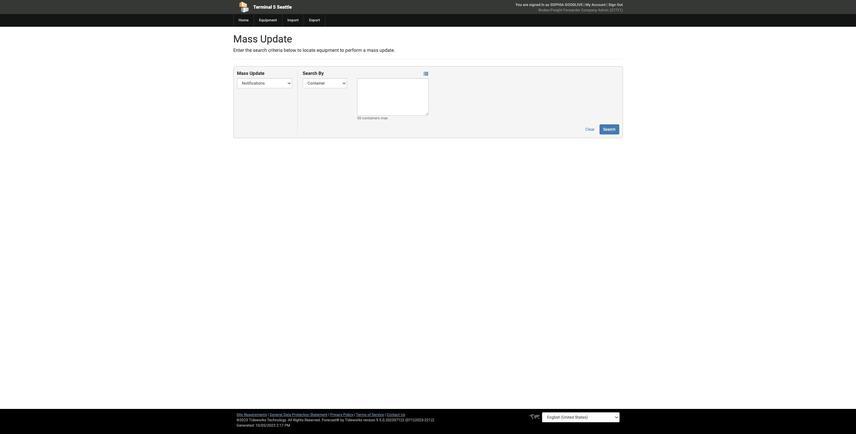Task type: locate. For each thing, give the bounding box(es) containing it.
are
[[523, 3, 529, 7]]

| left sign
[[607, 3, 608, 7]]

goodlive
[[565, 3, 583, 7]]

9.5.0.202307122
[[376, 418, 405, 423]]

| up 9.5.0.202307122
[[385, 413, 386, 417]]

search by
[[303, 71, 324, 76]]

1 horizontal spatial to
[[340, 48, 344, 53]]

my account link
[[586, 3, 606, 7]]

statement
[[310, 413, 328, 417]]

mass inside mass update enter the search criteria below to locate equipment to perform a mass update.
[[233, 33, 258, 45]]

criteria
[[268, 48, 283, 53]]

update down search
[[250, 71, 265, 76]]

1 to from the left
[[298, 48, 302, 53]]

reserved.
[[305, 418, 321, 423]]

export link
[[304, 14, 325, 27]]

5
[[273, 4, 276, 10]]

1 vertical spatial mass
[[237, 71, 249, 76]]

(57721)
[[610, 8, 623, 12]]

version
[[363, 418, 376, 423]]

| left general
[[268, 413, 269, 417]]

mass update
[[237, 71, 265, 76]]

perform
[[346, 48, 362, 53]]

equipment
[[259, 18, 277, 22]]

sign out link
[[609, 3, 623, 7]]

all
[[288, 418, 292, 423]]

site requirements | general data protection statement | privacy policy | terms of service | contact us ©2023 tideworks technology. all rights reserved. forecast® by tideworks version 9.5.0.202307122 (07122023-2212) generated: 10/05/2023 2:17 pm
[[237, 413, 434, 428]]

by
[[340, 418, 344, 423]]

mass for mass update enter the search criteria below to locate equipment to perform a mass update.
[[233, 33, 258, 45]]

rights
[[293, 418, 304, 423]]

locate
[[303, 48, 316, 53]]

0 vertical spatial mass
[[233, 33, 258, 45]]

general data protection statement link
[[270, 413, 328, 417]]

0 vertical spatial search
[[303, 71, 317, 76]]

tideworks
[[345, 418, 363, 423]]

site requirements link
[[237, 413, 267, 417]]

0 vertical spatial update
[[260, 33, 292, 45]]

you are signed in as sophia goodlive | my account | sign out broker/freight forwarder company admin (57721)
[[516, 3, 623, 12]]

update
[[260, 33, 292, 45], [250, 71, 265, 76]]

privacy
[[330, 413, 343, 417]]

search
[[303, 71, 317, 76], [604, 127, 616, 132]]

sophia
[[551, 3, 564, 7]]

search left by
[[303, 71, 317, 76]]

to right the below
[[298, 48, 302, 53]]

2212)
[[425, 418, 434, 423]]

mass up the
[[233, 33, 258, 45]]

account
[[592, 3, 606, 7]]

technology.
[[267, 418, 287, 423]]

update inside mass update enter the search criteria below to locate equipment to perform a mass update.
[[260, 33, 292, 45]]

mass update enter the search criteria below to locate equipment to perform a mass update.
[[233, 33, 395, 53]]

import
[[288, 18, 299, 22]]

mass down enter
[[237, 71, 249, 76]]

0 horizontal spatial to
[[298, 48, 302, 53]]

50 containers max
[[357, 116, 388, 121]]

search for search by
[[303, 71, 317, 76]]

search for search
[[604, 127, 616, 132]]

broker/freight
[[539, 8, 563, 12]]

|
[[584, 3, 585, 7], [607, 3, 608, 7], [268, 413, 269, 417], [329, 413, 330, 417], [354, 413, 355, 417], [385, 413, 386, 417]]

update for mass update enter the search criteria below to locate equipment to perform a mass update.
[[260, 33, 292, 45]]

None text field
[[357, 78, 429, 116]]

2:17
[[277, 424, 284, 428]]

update up criteria
[[260, 33, 292, 45]]

generated:
[[237, 424, 255, 428]]

1 horizontal spatial search
[[604, 127, 616, 132]]

clear button
[[582, 125, 599, 135]]

out
[[617, 3, 623, 7]]

mass
[[233, 33, 258, 45], [237, 71, 249, 76]]

to
[[298, 48, 302, 53], [340, 48, 344, 53]]

1 vertical spatial search
[[604, 127, 616, 132]]

terms of service link
[[356, 413, 384, 417]]

in
[[542, 3, 545, 7]]

contact
[[387, 413, 400, 417]]

requirements
[[244, 413, 267, 417]]

0 horizontal spatial search
[[303, 71, 317, 76]]

search inside button
[[604, 127, 616, 132]]

to left perform
[[340, 48, 344, 53]]

1 vertical spatial update
[[250, 71, 265, 76]]

terminal 5 seattle link
[[233, 0, 390, 14]]

mass
[[367, 48, 379, 53]]

search right the clear button on the top right
[[604, 127, 616, 132]]

(07122023-
[[406, 418, 425, 423]]



Task type: describe. For each thing, give the bounding box(es) containing it.
the
[[245, 48, 252, 53]]

max
[[381, 116, 388, 121]]

general
[[270, 413, 283, 417]]

sign
[[609, 3, 616, 7]]

show list image
[[424, 72, 429, 76]]

50
[[357, 116, 361, 121]]

terminal
[[253, 4, 272, 10]]

clear
[[586, 127, 595, 132]]

©2023 tideworks
[[237, 418, 266, 423]]

2 to from the left
[[340, 48, 344, 53]]

of
[[368, 413, 371, 417]]

a
[[363, 48, 366, 53]]

contact us link
[[387, 413, 405, 417]]

us
[[401, 413, 405, 417]]

you
[[516, 3, 522, 7]]

privacy policy link
[[330, 413, 354, 417]]

update.
[[380, 48, 395, 53]]

data
[[284, 413, 291, 417]]

protection
[[292, 413, 309, 417]]

search
[[253, 48, 267, 53]]

site
[[237, 413, 243, 417]]

containers
[[362, 116, 380, 121]]

enter
[[233, 48, 244, 53]]

| up tideworks
[[354, 413, 355, 417]]

signed
[[530, 3, 541, 7]]

equipment
[[317, 48, 339, 53]]

export
[[309, 18, 320, 22]]

home link
[[233, 14, 254, 27]]

service
[[372, 413, 384, 417]]

forwarder
[[564, 8, 581, 12]]

policy
[[343, 413, 354, 417]]

my
[[586, 3, 591, 7]]

terms
[[356, 413, 367, 417]]

pm
[[285, 424, 290, 428]]

by
[[319, 71, 324, 76]]

equipment link
[[254, 14, 282, 27]]

company
[[582, 8, 597, 12]]

mass for mass update
[[237, 71, 249, 76]]

10/05/2023
[[256, 424, 276, 428]]

terminal 5 seattle
[[253, 4, 292, 10]]

below
[[284, 48, 296, 53]]

as
[[546, 3, 550, 7]]

import link
[[282, 14, 304, 27]]

update for mass update
[[250, 71, 265, 76]]

home
[[239, 18, 249, 22]]

admin
[[598, 8, 609, 12]]

search button
[[600, 125, 620, 135]]

forecast®
[[322, 418, 340, 423]]

| up "forecast®"
[[329, 413, 330, 417]]

| left my
[[584, 3, 585, 7]]

seattle
[[277, 4, 292, 10]]



Task type: vqa. For each thing, say whether or not it's contained in the screenshot.
T5 to the middle
no



